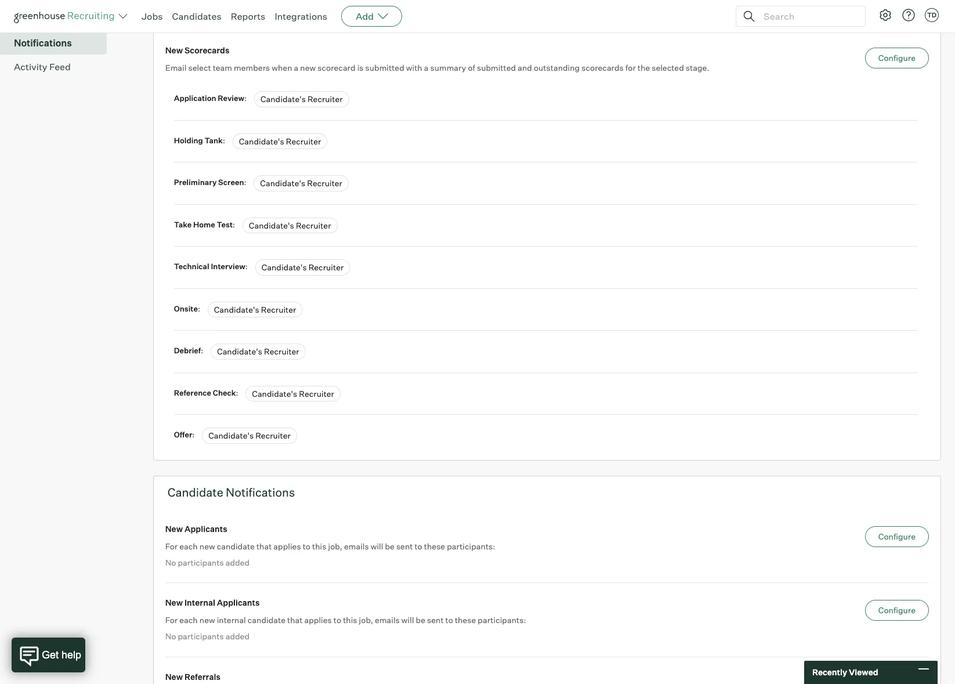 Task type: locate. For each thing, give the bounding box(es) containing it.
0 horizontal spatial this
[[312, 542, 327, 552]]

no up new referrals
[[165, 632, 176, 642]]

participants
[[178, 558, 224, 568], [178, 632, 224, 642]]

recruiter for debrief :
[[264, 347, 300, 357]]

email select team members when a new scorecard is submitted with a summary of submitted and outstanding scorecards for the selected stage.
[[165, 63, 710, 73]]

3 configure button from the top
[[866, 601, 930, 622]]

3 configure from the top
[[879, 606, 916, 616]]

1 horizontal spatial notifications
[[226, 485, 295, 500]]

1 horizontal spatial sent
[[427, 616, 444, 626]]

0 vertical spatial sent
[[397, 542, 413, 552]]

0 vertical spatial participants:
[[447, 542, 496, 552]]

1 vertical spatial no participants added
[[165, 632, 250, 642]]

0 horizontal spatial these
[[424, 542, 446, 552]]

new left "referrals"
[[165, 672, 183, 682]]

2 added from the top
[[226, 632, 250, 642]]

1 horizontal spatial emails
[[375, 616, 400, 626]]

candidates link
[[172, 10, 222, 22]]

1 horizontal spatial will
[[402, 616, 414, 626]]

0 vertical spatial added
[[226, 558, 250, 568]]

new for applicants
[[200, 542, 215, 552]]

candidate's recruiter for take home test :
[[249, 221, 331, 230]]

1 horizontal spatial job,
[[359, 616, 373, 626]]

1 horizontal spatial applies
[[305, 616, 332, 626]]

0 vertical spatial applies
[[274, 542, 301, 552]]

interview
[[211, 262, 246, 271]]

applies
[[274, 542, 301, 552], [305, 616, 332, 626]]

new for internal
[[200, 616, 215, 626]]

2 vertical spatial configure
[[879, 606, 916, 616]]

1 added from the top
[[226, 558, 250, 568]]

candidate right the internal
[[248, 616, 286, 626]]

onsite :
[[174, 304, 202, 313]]

for down new applicants
[[165, 542, 178, 552]]

participants for internal
[[178, 632, 224, 642]]

candidate's down when
[[261, 94, 306, 104]]

new up the email
[[165, 45, 183, 55]]

new down new internal applicants
[[200, 616, 215, 626]]

notifications link
[[14, 36, 102, 50]]

1 each from the top
[[180, 542, 198, 552]]

first reminder : 1 hour after interview
[[183, 5, 321, 15]]

configure button
[[866, 48, 930, 69], [866, 527, 930, 547], [866, 601, 930, 622]]

each down internal
[[180, 616, 198, 626]]

1 vertical spatial be
[[416, 616, 426, 626]]

this
[[312, 542, 327, 552], [343, 616, 358, 626]]

1 for from the top
[[165, 542, 178, 552]]

candidate's for application review :
[[261, 94, 306, 104]]

0 vertical spatial each
[[180, 542, 198, 552]]

candidate's right test
[[249, 221, 294, 230]]

candidate's for holding tank :
[[239, 136, 284, 146]]

1 vertical spatial each
[[180, 616, 198, 626]]

1 vertical spatial new
[[200, 542, 215, 552]]

email
[[165, 63, 187, 73]]

1 horizontal spatial these
[[455, 616, 476, 626]]

no participants added down the internal
[[165, 632, 250, 642]]

2 no participants added from the top
[[165, 632, 250, 642]]

preliminary screen :
[[174, 178, 248, 187]]

candidate's for offer :
[[209, 431, 254, 441]]

new down candidate
[[165, 524, 183, 534]]

0 vertical spatial participants
[[178, 558, 224, 568]]

each down new applicants
[[180, 542, 198, 552]]

stage.
[[686, 63, 710, 73]]

2 submitted from the left
[[477, 63, 516, 73]]

participants down internal
[[178, 632, 224, 642]]

each
[[180, 542, 198, 552], [180, 616, 198, 626]]

offer
[[174, 430, 192, 440]]

2 new from the top
[[165, 524, 183, 534]]

0 vertical spatial that
[[257, 542, 272, 552]]

submitted
[[366, 63, 405, 73], [477, 63, 516, 73]]

feed
[[49, 61, 71, 72]]

notifications
[[14, 37, 72, 49], [226, 485, 295, 500]]

1 horizontal spatial submitted
[[477, 63, 516, 73]]

0 vertical spatial will
[[371, 542, 384, 552]]

0 vertical spatial be
[[385, 542, 395, 552]]

candidate's right check on the bottom
[[252, 389, 298, 399]]

no participants added down new applicants
[[165, 558, 250, 568]]

debrief :
[[174, 346, 205, 356]]

candidate's recruiter
[[261, 94, 343, 104], [239, 136, 321, 146], [260, 178, 343, 188], [249, 221, 331, 230], [262, 263, 344, 272], [214, 305, 296, 315], [217, 347, 300, 357], [252, 389, 335, 399], [209, 431, 291, 441]]

new scorecards
[[165, 45, 230, 55]]

: right preliminary
[[244, 178, 247, 187]]

these
[[424, 542, 446, 552], [455, 616, 476, 626]]

no for for each new candidate that applies to this job, emails will be sent to these participants:
[[165, 558, 176, 568]]

new
[[165, 45, 183, 55], [165, 524, 183, 534], [165, 598, 183, 608], [165, 672, 183, 682]]

1 configure from the top
[[879, 53, 916, 63]]

: right technical
[[246, 262, 248, 271]]

recently
[[813, 668, 848, 678]]

emails
[[344, 542, 369, 552], [375, 616, 400, 626]]

4 new from the top
[[165, 672, 183, 682]]

preliminary
[[174, 178, 217, 187]]

is
[[358, 63, 364, 73]]

0 vertical spatial for
[[165, 542, 178, 552]]

2 for from the top
[[165, 616, 178, 626]]

1 horizontal spatial a
[[424, 63, 429, 73]]

0 vertical spatial no
[[165, 558, 176, 568]]

td button
[[923, 6, 942, 24]]

1 vertical spatial configure button
[[866, 527, 930, 547]]

1 no participants added from the top
[[165, 558, 250, 568]]

3 new from the top
[[165, 598, 183, 608]]

0 vertical spatial configure
[[879, 53, 916, 63]]

recruiter
[[308, 94, 343, 104], [286, 136, 321, 146], [307, 178, 343, 188], [296, 221, 331, 230], [309, 263, 344, 272], [261, 305, 296, 315], [264, 347, 300, 357], [299, 389, 335, 399], [256, 431, 291, 441]]

2 each from the top
[[180, 616, 198, 626]]

0 horizontal spatial be
[[385, 542, 395, 552]]

will
[[371, 542, 384, 552], [402, 616, 414, 626]]

configure
[[879, 53, 916, 63], [879, 532, 916, 542], [879, 606, 916, 616]]

2 vertical spatial new
[[200, 616, 215, 626]]

recruiter for take home test :
[[296, 221, 331, 230]]

candidate's right interview
[[262, 263, 307, 272]]

hiring team link
[[14, 12, 102, 26]]

2 vertical spatial configure button
[[866, 601, 930, 622]]

review
[[218, 94, 245, 103]]

new left internal
[[165, 598, 183, 608]]

jobs link
[[142, 10, 163, 22]]

1 vertical spatial this
[[343, 616, 358, 626]]

1 vertical spatial emails
[[375, 616, 400, 626]]

a
[[294, 63, 299, 73], [424, 63, 429, 73]]

with
[[406, 63, 423, 73]]

0 vertical spatial configure button
[[866, 48, 930, 69]]

1 vertical spatial job,
[[359, 616, 373, 626]]

candidate's up check on the bottom
[[217, 347, 263, 357]]

holding tank :
[[174, 136, 227, 145]]

candidate's recruiter for technical interview :
[[262, 263, 344, 272]]

recruiter for preliminary screen :
[[307, 178, 343, 188]]

new for new applicants
[[165, 524, 183, 534]]

1 vertical spatial added
[[226, 632, 250, 642]]

added
[[226, 558, 250, 568], [226, 632, 250, 642]]

submitted right is
[[366, 63, 405, 73]]

0 vertical spatial no participants added
[[165, 558, 250, 568]]

new referrals
[[165, 672, 221, 682]]

1 vertical spatial configure
[[879, 532, 916, 542]]

select
[[188, 63, 211, 73]]

no down new applicants
[[165, 558, 176, 568]]

no participants added
[[165, 558, 250, 568], [165, 632, 250, 642]]

recently viewed
[[813, 668, 879, 678]]

0 vertical spatial candidate
[[217, 542, 255, 552]]

new applicants
[[165, 524, 227, 534]]

greenhouse recruiting image
[[14, 9, 118, 23]]

1 vertical spatial these
[[455, 616, 476, 626]]

that
[[257, 542, 272, 552], [288, 616, 303, 626]]

no
[[165, 558, 176, 568], [165, 632, 176, 642]]

scorecard
[[318, 63, 356, 73]]

the
[[638, 63, 651, 73]]

1 vertical spatial that
[[288, 616, 303, 626]]

reference check :
[[174, 388, 240, 398]]

candidate's for debrief :
[[217, 347, 263, 357]]

new down new applicants
[[200, 542, 215, 552]]

1 vertical spatial applicants
[[217, 598, 260, 608]]

1 vertical spatial candidate
[[248, 616, 286, 626]]

no participants added for internal
[[165, 632, 250, 642]]

for
[[165, 542, 178, 552], [165, 616, 178, 626]]

a right when
[[294, 63, 299, 73]]

candidate
[[217, 542, 255, 552], [248, 616, 286, 626]]

:
[[237, 6, 240, 15], [245, 94, 247, 103], [223, 136, 225, 145], [244, 178, 247, 187], [233, 220, 235, 229], [246, 262, 248, 271], [198, 304, 200, 313], [201, 346, 203, 356], [236, 388, 238, 398], [192, 430, 195, 440]]

a right with
[[424, 63, 429, 73]]

candidate's down check on the bottom
[[209, 431, 254, 441]]

candidate's down interview
[[214, 305, 259, 315]]

candidate's right tank
[[239, 136, 284, 146]]

for for for each new candidate that applies to this job, emails will be sent to these participants:
[[165, 542, 178, 552]]

1 no from the top
[[165, 558, 176, 568]]

applicants
[[185, 524, 227, 534], [217, 598, 260, 608]]

0 vertical spatial this
[[312, 542, 327, 552]]

0 horizontal spatial submitted
[[366, 63, 405, 73]]

technical
[[174, 262, 210, 271]]

added up new internal applicants
[[226, 558, 250, 568]]

submitted right "of"
[[477, 63, 516, 73]]

0 horizontal spatial emails
[[344, 542, 369, 552]]

to
[[303, 542, 311, 552], [415, 542, 423, 552], [334, 616, 342, 626], [446, 616, 454, 626]]

0 horizontal spatial a
[[294, 63, 299, 73]]

activity feed link
[[14, 60, 102, 74]]

2 participants from the top
[[178, 632, 224, 642]]

added down the internal
[[226, 632, 250, 642]]

candidate down new applicants
[[217, 542, 255, 552]]

new right when
[[300, 63, 316, 73]]

1 configure button from the top
[[866, 48, 930, 69]]

application
[[174, 94, 216, 103]]

applicants down candidate
[[185, 524, 227, 534]]

added for candidate
[[226, 558, 250, 568]]

for for for each new internal candidate that applies to this job, emails will be sent to these participants:
[[165, 616, 178, 626]]

for down new internal applicants
[[165, 616, 178, 626]]

candidate
[[168, 485, 223, 500]]

1 vertical spatial will
[[402, 616, 414, 626]]

candidate's recruiter for preliminary screen :
[[260, 178, 343, 188]]

added for internal
[[226, 632, 250, 642]]

candidate's right screen
[[260, 178, 306, 188]]

new
[[300, 63, 316, 73], [200, 542, 215, 552], [200, 616, 215, 626]]

0 horizontal spatial job,
[[328, 542, 343, 552]]

be
[[385, 542, 395, 552], [416, 616, 426, 626]]

outstanding
[[534, 63, 580, 73]]

1 vertical spatial no
[[165, 632, 176, 642]]

candidate's recruiter for reference check :
[[252, 389, 335, 399]]

candidate's for onsite :
[[214, 305, 259, 315]]

participants:
[[447, 542, 496, 552], [478, 616, 527, 626]]

for
[[626, 63, 636, 73]]

1 vertical spatial for
[[165, 616, 178, 626]]

scorecards
[[582, 63, 624, 73]]

1 vertical spatial participants
[[178, 632, 224, 642]]

: left 1
[[237, 6, 240, 15]]

candidates
[[172, 10, 222, 22]]

: down technical
[[198, 304, 200, 313]]

participants down new applicants
[[178, 558, 224, 568]]

2 no from the top
[[165, 632, 176, 642]]

candidate's recruiter for holding tank :
[[239, 136, 321, 146]]

1 participants from the top
[[178, 558, 224, 568]]

1
[[242, 5, 245, 15]]

configure for participants:
[[879, 606, 916, 616]]

new internal applicants
[[165, 598, 260, 608]]

1 new from the top
[[165, 45, 183, 55]]

new for new internal applicants
[[165, 598, 183, 608]]

applicants up the internal
[[217, 598, 260, 608]]

recruiter for technical interview :
[[309, 263, 344, 272]]

0 vertical spatial notifications
[[14, 37, 72, 49]]

job,
[[328, 542, 343, 552], [359, 616, 373, 626]]

each for internal
[[180, 616, 198, 626]]

sent
[[397, 542, 413, 552], [427, 616, 444, 626]]



Task type: vqa. For each thing, say whether or not it's contained in the screenshot.
when
yes



Task type: describe. For each thing, give the bounding box(es) containing it.
0 horizontal spatial sent
[[397, 542, 413, 552]]

0 vertical spatial emails
[[344, 542, 369, 552]]

td
[[928, 11, 937, 19]]

integrations
[[275, 10, 328, 22]]

onsite
[[174, 304, 198, 313]]

home
[[193, 220, 215, 229]]

interview
[[286, 5, 321, 15]]

1 vertical spatial sent
[[427, 616, 444, 626]]

1 vertical spatial participants:
[[478, 616, 527, 626]]

: up reference check :
[[201, 346, 203, 356]]

add button
[[342, 6, 403, 27]]

selected
[[652, 63, 685, 73]]

integrations link
[[275, 10, 328, 22]]

candidate notifications
[[168, 485, 295, 500]]

scorecards
[[185, 45, 230, 55]]

: right holding
[[223, 136, 225, 145]]

summary
[[431, 63, 467, 73]]

hiring
[[14, 13, 41, 25]]

candidate's recruiter for offer :
[[209, 431, 291, 441]]

configure button for participants:
[[866, 601, 930, 622]]

team
[[213, 63, 232, 73]]

2 configure button from the top
[[866, 527, 930, 547]]

jobs
[[142, 10, 163, 22]]

no participants added for candidate
[[165, 558, 250, 568]]

2 configure from the top
[[879, 532, 916, 542]]

add
[[356, 10, 374, 22]]

activity
[[14, 61, 47, 72]]

: inside 'first reminder : 1 hour after interview'
[[237, 6, 240, 15]]

new for new referrals
[[165, 672, 183, 682]]

0 vertical spatial these
[[424, 542, 446, 552]]

each for applicants
[[180, 542, 198, 552]]

candidate's for take home test :
[[249, 221, 294, 230]]

hour
[[247, 5, 264, 15]]

members
[[234, 63, 270, 73]]

1 horizontal spatial that
[[288, 616, 303, 626]]

recruiter for offer :
[[256, 431, 291, 441]]

take
[[174, 220, 192, 229]]

internal
[[217, 616, 246, 626]]

recruiter for onsite :
[[261, 305, 296, 315]]

candidate's for reference check :
[[252, 389, 298, 399]]

after
[[266, 5, 284, 15]]

0 vertical spatial job,
[[328, 542, 343, 552]]

: down reference
[[192, 430, 195, 440]]

internal
[[185, 598, 215, 608]]

reports
[[231, 10, 266, 22]]

: right home
[[233, 220, 235, 229]]

offer :
[[174, 430, 196, 440]]

viewed
[[850, 668, 879, 678]]

take home test :
[[174, 220, 237, 229]]

screen
[[218, 178, 244, 187]]

configure button for outstanding
[[866, 48, 930, 69]]

0 vertical spatial applicants
[[185, 524, 227, 534]]

candidate's recruiter for onsite :
[[214, 305, 296, 315]]

1 a from the left
[[294, 63, 299, 73]]

candidate's for technical interview :
[[262, 263, 307, 272]]

recruiter for application review :
[[308, 94, 343, 104]]

0 horizontal spatial will
[[371, 542, 384, 552]]

referrals
[[185, 672, 221, 682]]

debrief
[[174, 346, 201, 356]]

0 horizontal spatial that
[[257, 542, 272, 552]]

first
[[183, 6, 200, 15]]

for each new candidate that applies to this job, emails will be sent to these participants:
[[165, 542, 496, 552]]

activity feed
[[14, 61, 71, 72]]

tank
[[205, 136, 223, 145]]

recruiter for reference check :
[[299, 389, 335, 399]]

: down members
[[245, 94, 247, 103]]

technical interview :
[[174, 262, 250, 271]]

candidate's recruiter for debrief :
[[217, 347, 300, 357]]

check
[[213, 388, 236, 398]]

and
[[518, 63, 532, 73]]

candidate's recruiter for application review :
[[261, 94, 343, 104]]

reference
[[174, 388, 211, 398]]

1 horizontal spatial be
[[416, 616, 426, 626]]

of
[[468, 63, 476, 73]]

test
[[217, 220, 233, 229]]

hiring team
[[14, 13, 67, 25]]

team
[[43, 13, 67, 25]]

Search text field
[[761, 8, 855, 25]]

for each new internal candidate that applies to this job, emails will be sent to these participants:
[[165, 616, 527, 626]]

configure image
[[879, 8, 893, 22]]

1 submitted from the left
[[366, 63, 405, 73]]

td button
[[926, 8, 940, 22]]

0 horizontal spatial applies
[[274, 542, 301, 552]]

1 vertical spatial notifications
[[226, 485, 295, 500]]

1 horizontal spatial this
[[343, 616, 358, 626]]

0 horizontal spatial notifications
[[14, 37, 72, 49]]

candidate's for preliminary screen :
[[260, 178, 306, 188]]

application review :
[[174, 94, 249, 103]]

reminder
[[201, 6, 237, 15]]

0 vertical spatial new
[[300, 63, 316, 73]]

participants for candidate
[[178, 558, 224, 568]]

reports link
[[231, 10, 266, 22]]

2 a from the left
[[424, 63, 429, 73]]

recruiter for holding tank :
[[286, 136, 321, 146]]

when
[[272, 63, 292, 73]]

1 vertical spatial applies
[[305, 616, 332, 626]]

no for for each new internal candidate that applies to this job, emails will be sent to these participants:
[[165, 632, 176, 642]]

holding
[[174, 136, 203, 145]]

: right reference
[[236, 388, 238, 398]]

configure for outstanding
[[879, 53, 916, 63]]

new for new scorecards
[[165, 45, 183, 55]]



